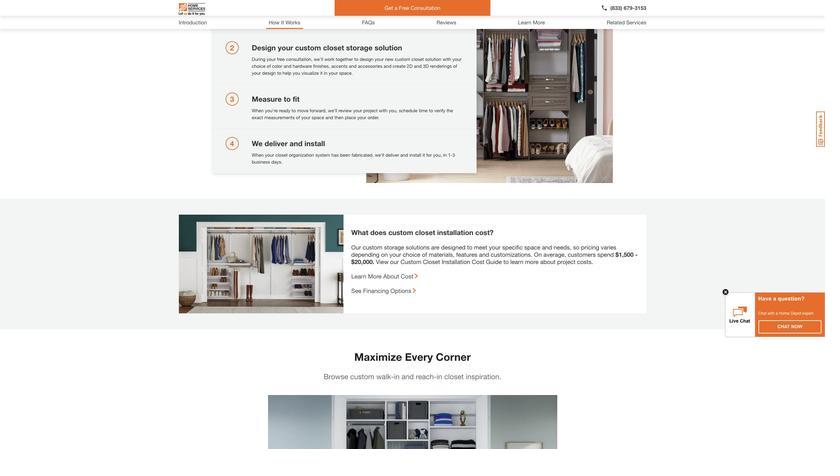 Task type: locate. For each thing, give the bounding box(es) containing it.
together
[[336, 56, 353, 62]]

we'll inside when your closet organization system has been fabricated, we'll deliver and install it for you, in 1-3 business days.
[[375, 152, 384, 158]]

project down "needs,"
[[557, 258, 576, 265]]

0 horizontal spatial we'll
[[314, 56, 323, 62]]

deliver right the "fabricated,"
[[385, 152, 399, 158]]

to left move at the top left of page
[[292, 108, 296, 113]]

1 vertical spatial storage
[[384, 244, 404, 251]]

0 vertical spatial project
[[363, 108, 378, 113]]

it left the for
[[423, 152, 425, 158]]

custom down does
[[363, 244, 382, 251]]

a inside schedule a free virtual or in- home consultation
[[421, 12, 424, 17]]

we'll up the finishes,
[[314, 56, 323, 62]]

learn more
[[518, 19, 545, 25]]

2 horizontal spatial with
[[768, 311, 775, 316]]

and
[[284, 63, 291, 69], [349, 63, 357, 69], [384, 63, 391, 69], [414, 63, 422, 69], [325, 115, 333, 120], [290, 139, 303, 148], [400, 152, 408, 158], [542, 244, 552, 251], [479, 251, 489, 258], [402, 373, 414, 381]]

finishes,
[[313, 63, 330, 69]]

project up order.
[[363, 108, 378, 113]]

you,
[[389, 108, 398, 113], [433, 152, 442, 158]]

1 horizontal spatial we'll
[[328, 108, 337, 113]]

custom
[[295, 43, 321, 52], [395, 56, 410, 62], [388, 229, 413, 237], [363, 244, 382, 251], [350, 373, 374, 381]]

1 horizontal spatial free
[[425, 12, 433, 17]]

materials,
[[429, 251, 454, 258]]

free up color
[[277, 56, 285, 62]]

question?
[[778, 296, 805, 302]]

in down corner
[[437, 373, 442, 381]]

0 vertical spatial you,
[[389, 108, 398, 113]]

business
[[252, 159, 270, 165]]

2 horizontal spatial design
[[360, 56, 373, 62]]

new
[[385, 56, 394, 62]]

1 horizontal spatial storage
[[384, 244, 404, 251]]

2 vertical spatial design
[[262, 70, 276, 76]]

0 vertical spatial deliver
[[265, 139, 288, 148]]

1 vertical spatial you,
[[433, 152, 442, 158]]

free inside during your free consultation, we'll work together to design your new custom closet solution with your choice of color and hardware finishes, accents and accessories and create 2d and 3d renderings of your design to help you visualize it in your space.
[[277, 56, 285, 62]]

1 horizontal spatial you,
[[433, 152, 442, 158]]

our
[[390, 258, 399, 265]]

design left consultant
[[337, 12, 351, 17]]

0 vertical spatial learn
[[518, 19, 531, 25]]

design up accessories
[[360, 56, 373, 62]]

1 vertical spatial design
[[360, 56, 373, 62]]

cost down 'meet'
[[472, 258, 484, 265]]

in-
[[453, 12, 458, 17]]

cost?
[[475, 229, 494, 237]]

0 horizontal spatial project
[[363, 108, 378, 113]]

2 vertical spatial with
[[768, 311, 775, 316]]

1 horizontal spatial with
[[443, 56, 451, 62]]

1 vertical spatial when
[[252, 152, 264, 158]]

design your custom closet storage solution
[[252, 43, 402, 52]]

0 vertical spatial free
[[425, 12, 433, 17]]

storage up our
[[384, 244, 404, 251]]

design down color
[[262, 70, 276, 76]]

pricing
[[581, 244, 599, 251]]

1 horizontal spatial install
[[409, 152, 421, 158]]

closet down corner
[[444, 373, 464, 381]]

0 vertical spatial cost
[[472, 258, 484, 265]]

1 horizontal spatial home
[[779, 311, 790, 316]]

0 vertical spatial design
[[337, 12, 351, 17]]

0 vertical spatial we'll
[[314, 56, 323, 62]]

1 horizontal spatial deliver
[[385, 152, 399, 158]]

0 horizontal spatial cost
[[401, 273, 413, 280]]

with up order.
[[379, 108, 387, 113]]

0 horizontal spatial solution
[[375, 43, 402, 52]]

our
[[351, 244, 361, 251]]

solution inside during your free consultation, we'll work together to design your new custom closet solution with your choice of color and hardware finishes, accents and accessories and create 2d and 3d renderings of your design to help you visualize it in your space.
[[425, 56, 441, 62]]

gallery reachin desktop image
[[212, 395, 613, 449]]

1 vertical spatial more
[[368, 273, 382, 280]]

been
[[340, 152, 350, 158]]

1 horizontal spatial learn
[[518, 19, 531, 25]]

1 horizontal spatial solution
[[425, 56, 441, 62]]

more for learn more about cost
[[368, 273, 382, 280]]

3 inside when your closet organization system has been fabricated, we'll deliver and install it for you, in 1-3 business days.
[[452, 152, 455, 158]]

maximize every corner
[[354, 351, 471, 363]]

space inside 'when you're ready to move forward, we'll review your project with you, schedule time to verify the exact measurements of your space and then place your order.'
[[312, 115, 324, 120]]

install up system
[[305, 139, 325, 148]]

2 vertical spatial we'll
[[375, 152, 384, 158]]

a down consultation at the top
[[421, 12, 424, 17]]

get
[[385, 5, 393, 11]]

of left are
[[422, 251, 427, 258]]

storage inside "our custom storage solutions are designed to meet your specific space and needs, so pricing varies depending on your choice of materials, features and customizations. on average, customers spend"
[[384, 244, 404, 251]]

0 horizontal spatial storage
[[346, 43, 373, 52]]

1 vertical spatial it
[[423, 152, 425, 158]]

free for consultation,
[[277, 56, 285, 62]]

more
[[533, 19, 545, 25], [368, 273, 382, 280]]

1 vertical spatial 3
[[452, 152, 455, 158]]

0 horizontal spatial install
[[305, 139, 325, 148]]

0 vertical spatial depot
[[323, 12, 336, 17]]

does
[[370, 229, 386, 237]]

a for schedule a free virtual or in- home consultation
[[421, 12, 424, 17]]

with right chat
[[768, 311, 775, 316]]

0 vertical spatial choice
[[252, 63, 265, 69]]

1 horizontal spatial depot
[[791, 311, 801, 316]]

what
[[351, 229, 368, 237]]

1 horizontal spatial choice
[[403, 251, 420, 258]]

cost
[[472, 258, 484, 265], [401, 273, 413, 280]]

679-
[[624, 5, 635, 11]]

consultation,
[[286, 56, 313, 62]]

solution
[[375, 43, 402, 52], [425, 56, 441, 62]]

in down maximize every corner in the bottom of the page
[[394, 373, 400, 381]]

a
[[395, 5, 397, 11], [306, 12, 308, 17], [421, 12, 424, 17], [773, 296, 776, 302], [776, 311, 778, 316]]

to
[[354, 56, 358, 62], [277, 70, 281, 76], [284, 95, 291, 103], [292, 108, 296, 113], [429, 108, 433, 113], [467, 244, 472, 251], [503, 258, 509, 265]]

work
[[324, 56, 334, 62]]

space inside "our custom storage solutions are designed to meet your specific space and needs, so pricing varies depending on your choice of materials, features and customizations. on average, customers spend"
[[524, 244, 540, 251]]

what does custom closet installation cost?
[[351, 229, 494, 237]]

1 vertical spatial install
[[409, 152, 421, 158]]

0 horizontal spatial it
[[320, 70, 323, 76]]

storage up during your free consultation, we'll work together to design your new custom closet solution with your choice of color and hardware finishes, accents and accessories and create 2d and 3d renderings of your design to help you visualize it in your space. at the top
[[346, 43, 373, 52]]

0 horizontal spatial space
[[312, 115, 324, 120]]

when up business
[[252, 152, 264, 158]]

during
[[252, 56, 265, 62]]

and inside when your closet organization system has been fabricated, we'll deliver and install it for you, in 1-3 business days.
[[400, 152, 408, 158]]

1 vertical spatial deliver
[[385, 152, 399, 158]]

cost down custom
[[401, 273, 413, 280]]

reach-
[[416, 373, 437, 381]]

0 horizontal spatial design
[[262, 70, 276, 76]]

in left 1-
[[443, 152, 447, 158]]

when inside when your closet organization system has been fabricated, we'll deliver and install it for you, in 1-3 business days.
[[252, 152, 264, 158]]

install left the for
[[409, 152, 421, 158]]

a inside button
[[395, 5, 397, 11]]

1 vertical spatial home
[[779, 311, 790, 316]]

exact
[[252, 115, 263, 120]]

install
[[305, 139, 325, 148], [409, 152, 421, 158]]

feedback link image
[[816, 111, 825, 147]]

1 horizontal spatial more
[[533, 19, 545, 25]]

1 when from the top
[[252, 108, 264, 113]]

closet up days.
[[275, 152, 288, 158]]

with up renderings
[[443, 56, 451, 62]]

design for to
[[360, 56, 373, 62]]

design
[[337, 12, 351, 17], [360, 56, 373, 62], [262, 70, 276, 76]]

1 vertical spatial space
[[524, 244, 540, 251]]

1 horizontal spatial space
[[524, 244, 540, 251]]

0 vertical spatial with
[[443, 56, 451, 62]]

0 vertical spatial when
[[252, 108, 264, 113]]

1 vertical spatial with
[[379, 108, 387, 113]]

to inside "our custom storage solutions are designed to meet your specific space and needs, so pricing varies depending on your choice of materials, features and customizations. on average, customers spend"
[[467, 244, 472, 251]]

when inside 'when you're ready to move forward, we'll review your project with you, schedule time to verify the exact measurements of your space and then place your order.'
[[252, 108, 264, 113]]

costs.
[[577, 258, 593, 265]]

with inside during your free consultation, we'll work together to design your new custom closet solution with your choice of color and hardware finishes, accents and accessories and create 2d and 3d renderings of your design to help you visualize it in your space.
[[443, 56, 451, 62]]

and inside 'when you're ready to move forward, we'll review your project with you, schedule time to verify the exact measurements of your space and then place your order.'
[[325, 115, 333, 120]]

we'll up then at the top of page
[[328, 108, 337, 113]]

maximize
[[354, 351, 402, 363]]

when
[[252, 108, 264, 113], [252, 152, 264, 158]]

0 vertical spatial schedule
[[401, 12, 420, 17]]

when up exact
[[252, 108, 264, 113]]

how it works
[[269, 19, 300, 25]]

we'll right the "fabricated,"
[[375, 152, 384, 158]]

in down the finishes,
[[324, 70, 327, 76]]

0 vertical spatial it
[[320, 70, 323, 76]]

consultant
[[352, 12, 373, 17]]

free
[[425, 12, 433, 17], [277, 56, 285, 62]]

home right from on the top of the page
[[309, 12, 322, 17]]

your inside when your closet organization system has been fabricated, we'll deliver and install it for you, in 1-3 business days.
[[265, 152, 274, 158]]

a for have a question?
[[773, 296, 776, 302]]

home
[[309, 12, 322, 17], [779, 311, 790, 316]]

to left 'meet'
[[467, 244, 472, 251]]

1 horizontal spatial cost
[[472, 258, 484, 265]]

days.
[[271, 159, 282, 165]]

custom inside "our custom storage solutions are designed to meet your specific space and needs, so pricing varies depending on your choice of materials, features and customizations. on average, customers spend"
[[363, 244, 382, 251]]

get a free consultation
[[385, 5, 440, 11]]

1 vertical spatial free
[[277, 56, 285, 62]]

of down move at the top left of page
[[296, 115, 300, 120]]

your
[[379, 12, 389, 17], [278, 43, 293, 52], [267, 56, 276, 62], [375, 56, 384, 62], [452, 56, 462, 62], [252, 70, 261, 76], [329, 70, 338, 76], [353, 108, 362, 113], [301, 115, 310, 120], [357, 115, 366, 120], [265, 152, 274, 158], [489, 244, 501, 251], [389, 251, 401, 258]]

choice down during
[[252, 63, 265, 69]]

depot right from on the top of the page
[[323, 12, 336, 17]]

0 horizontal spatial free
[[277, 56, 285, 62]]

custom up the create
[[395, 56, 410, 62]]

1 horizontal spatial design
[[337, 12, 351, 17]]

move
[[297, 108, 308, 113]]

it down the finishes,
[[320, 70, 323, 76]]

closet up 2d
[[411, 56, 424, 62]]

you, inside when your closet organization system has been fabricated, we'll deliver and install it for you, in 1-3 business days.
[[433, 152, 442, 158]]

choice
[[252, 63, 265, 69], [403, 251, 420, 258]]

choice right our
[[403, 251, 420, 258]]

deliver up days.
[[265, 139, 288, 148]]

0 vertical spatial 3
[[230, 95, 234, 103]]

chat with a home depot expert.
[[758, 311, 814, 316]]

0 horizontal spatial with
[[379, 108, 387, 113]]

free down consultation at the top
[[425, 12, 433, 17]]

in up faqs
[[375, 12, 378, 17]]

has
[[331, 152, 339, 158]]

you, right the for
[[433, 152, 442, 158]]

design for depot
[[337, 12, 351, 17]]

installation
[[442, 258, 470, 265]]

0 horizontal spatial choice
[[252, 63, 265, 69]]

a right "have"
[[773, 296, 776, 302]]

custom up the solutions
[[388, 229, 413, 237]]

custom left walk-
[[350, 373, 374, 381]]

depot left expert. on the bottom
[[791, 311, 801, 316]]

depending
[[351, 251, 379, 258]]

closet organization image
[[179, 215, 343, 314]]

measure
[[252, 95, 282, 103]]

schedule
[[401, 12, 420, 17], [399, 108, 417, 113]]

customers
[[568, 251, 596, 258]]

1 horizontal spatial project
[[557, 258, 576, 265]]

0 vertical spatial space
[[312, 115, 324, 120]]

help
[[283, 70, 291, 76]]

2 horizontal spatial we'll
[[375, 152, 384, 158]]

1 horizontal spatial 3
[[452, 152, 455, 158]]

0 horizontal spatial 3
[[230, 95, 234, 103]]

1 vertical spatial we'll
[[328, 108, 337, 113]]

to left fit at the left top of page
[[284, 95, 291, 103]]

in inside during your free consultation, we'll work together to design your new custom closet solution with your choice of color and hardware finishes, accents and accessories and create 2d and 3d renderings of your design to help you visualize it in your space.
[[324, 70, 327, 76]]

1 vertical spatial solution
[[425, 56, 441, 62]]

solution up 3d
[[425, 56, 441, 62]]

of left color
[[267, 63, 271, 69]]

1 vertical spatial learn
[[351, 273, 366, 280]]

solution up new
[[375, 43, 402, 52]]

depot
[[323, 12, 336, 17], [791, 311, 801, 316]]

with inside 'when you're ready to move forward, we'll review your project with you, schedule time to verify the exact measurements of your space and then place your order.'
[[379, 108, 387, 113]]

space down forward,
[[312, 115, 324, 120]]

0 horizontal spatial you,
[[389, 108, 398, 113]]

2d
[[407, 63, 413, 69]]

project
[[363, 108, 378, 113], [557, 258, 576, 265]]

$20,000.
[[351, 258, 374, 265]]

closet inside when your closet organization system has been fabricated, we'll deliver and install it for you, in 1-3 business days.
[[275, 152, 288, 158]]

schedule left time
[[399, 108, 417, 113]]

home up "chat"
[[779, 311, 790, 316]]

0 vertical spatial home
[[309, 12, 322, 17]]

hardware
[[293, 63, 312, 69]]

space
[[312, 115, 324, 120], [524, 244, 540, 251]]

2 when from the top
[[252, 152, 264, 158]]

view
[[376, 258, 389, 265]]

on
[[534, 251, 542, 258]]

deliver
[[265, 139, 288, 148], [385, 152, 399, 158]]

schedule inside 'when you're ready to move forward, we'll review your project with you, schedule time to verify the exact measurements of your space and then place your order.'
[[399, 108, 417, 113]]

0 horizontal spatial depot
[[323, 12, 336, 17]]

space up more
[[524, 244, 540, 251]]

corner
[[436, 351, 471, 363]]

designed
[[441, 244, 465, 251]]

schedule a free virtual or in- home consultation link
[[252, 12, 458, 24]]

guide
[[486, 258, 502, 265]]

0 vertical spatial storage
[[346, 43, 373, 52]]

options
[[390, 287, 411, 294]]

walk-
[[376, 373, 394, 381]]

1 vertical spatial schedule
[[399, 108, 417, 113]]

0 vertical spatial more
[[533, 19, 545, 25]]

0 horizontal spatial more
[[368, 273, 382, 280]]

accents
[[331, 63, 348, 69]]

you, left time
[[389, 108, 398, 113]]

closet up work
[[323, 43, 344, 52]]

accessories
[[358, 63, 382, 69]]

a up area,
[[395, 5, 397, 11]]

schedule down get a free consultation
[[401, 12, 420, 17]]

learn for learn more
[[518, 19, 531, 25]]

we'll
[[314, 56, 323, 62], [328, 108, 337, 113], [375, 152, 384, 158]]

verify
[[434, 108, 445, 113]]

works
[[286, 19, 300, 25]]

schedule inside schedule a free virtual or in- home consultation
[[401, 12, 420, 17]]

1 vertical spatial choice
[[403, 251, 420, 258]]

free inside schedule a free virtual or in- home consultation
[[425, 12, 433, 17]]

0 horizontal spatial learn
[[351, 273, 366, 280]]

a for get a free consultation
[[395, 5, 397, 11]]

1 horizontal spatial it
[[423, 152, 425, 158]]



Task type: describe. For each thing, give the bounding box(es) containing it.
see financing options
[[351, 287, 411, 294]]

4
[[230, 139, 234, 148]]

$1,500 - $20,000.
[[351, 251, 638, 265]]

more
[[525, 258, 539, 265]]

custom up "consultation," in the top left of the page
[[295, 43, 321, 52]]

(833) 679-3153 link
[[601, 4, 646, 12]]

to left learn
[[503, 258, 509, 265]]

during your free consultation, we'll work together to design your new custom closet solution with your choice of color and hardware finishes, accents and accessories and create 2d and 3d renderings of your design to help you visualize it in your space.
[[252, 56, 462, 76]]

0 vertical spatial install
[[305, 139, 325, 148]]

3d
[[423, 63, 429, 69]]

home
[[252, 19, 263, 24]]

1 vertical spatial project
[[557, 258, 576, 265]]

meet
[[474, 244, 487, 251]]

schedule a free virtual or in- home consultation
[[252, 12, 458, 24]]

a right chat
[[776, 311, 778, 316]]

space.
[[339, 70, 353, 76]]

project inside 'when you're ready to move forward, we'll review your project with you, schedule time to verify the exact measurements of your space and then place your order.'
[[363, 108, 378, 113]]

it inside when your closet organization system has been fabricated, we'll deliver and install it for you, in 1-3 business days.
[[423, 152, 425, 158]]

specific
[[502, 244, 523, 251]]

0 vertical spatial solution
[[375, 43, 402, 52]]

chat now link
[[759, 321, 821, 333]]

installation
[[437, 229, 473, 237]]

are
[[431, 244, 439, 251]]

advice
[[280, 12, 294, 17]]

browse custom walk-in and reach-in closet inspiration.
[[324, 373, 501, 381]]

about
[[383, 273, 399, 280]]

the
[[447, 108, 453, 113]]

you're
[[265, 108, 278, 113]]

closet
[[423, 258, 440, 265]]

we deliver and install
[[252, 139, 325, 148]]

solutions
[[406, 244, 430, 251]]

closet up the solutions
[[415, 229, 435, 237]]

virtual
[[434, 12, 446, 17]]

of right renderings
[[453, 63, 457, 69]]

features
[[456, 251, 477, 258]]

in inside when your closet organization system has been fabricated, we'll deliver and install it for you, in 1-3 business days.
[[443, 152, 447, 158]]

(833)
[[610, 5, 622, 11]]

closet inside during your free consultation, we'll work together to design your new custom closet solution with your choice of color and hardware finishes, accents and accessories and create 2d and 3d renderings of your design to help you visualize it in your space.
[[411, 56, 424, 62]]

we'll inside 'when you're ready to move forward, we'll review your project with you, schedule time to verify the exact measurements of your space and then place your order.'
[[328, 108, 337, 113]]

chat now
[[777, 324, 802, 329]]

for
[[426, 152, 432, 158]]

create
[[393, 63, 406, 69]]

time
[[419, 108, 428, 113]]

about
[[540, 258, 556, 265]]

custom inside during your free consultation, we'll work together to design your new custom closet solution with your choice of color and hardware finishes, accents and accessories and create 2d and 3d renderings of your design to help you visualize it in your space.
[[395, 56, 410, 62]]

we'll inside during your free consultation, we'll work together to design your new custom closet solution with your choice of color and hardware finishes, accents and accessories and create 2d and 3d renderings of your design to help you visualize it in your space.
[[314, 56, 323, 62]]

to right time
[[429, 108, 433, 113]]

view our custom closet installation cost guide to learn more about project costs.
[[374, 258, 593, 265]]

get
[[258, 12, 264, 17]]

now
[[791, 324, 802, 329]]

when for measure
[[252, 108, 264, 113]]

you, inside 'when you're ready to move forward, we'll review your project with you, schedule time to verify the exact measurements of your space and then place your order.'
[[389, 108, 398, 113]]

of inside 'when you're ready to move forward, we'll review your project with you, schedule time to verify the exact measurements of your space and then place your order.'
[[296, 115, 300, 120]]

more for learn more
[[533, 19, 545, 25]]

1 vertical spatial cost
[[401, 273, 413, 280]]

from
[[295, 12, 304, 17]]

or
[[448, 12, 452, 17]]

when you're ready to move forward, we'll review your project with you, schedule time to verify the exact measurements of your space and then place your order.
[[252, 108, 453, 120]]

have a question?
[[758, 296, 805, 302]]

when for we
[[252, 152, 264, 158]]

see financing options link
[[351, 287, 416, 294]]

have
[[758, 296, 772, 302]]

2
[[230, 43, 234, 52]]

0 horizontal spatial deliver
[[265, 139, 288, 148]]

learn more about cost
[[351, 273, 413, 280]]

-
[[635, 251, 638, 258]]

learn
[[510, 258, 523, 265]]

to down color
[[277, 70, 281, 76]]

1 vertical spatial depot
[[791, 311, 801, 316]]

choice inside during your free consultation, we'll work together to design your new custom closet solution with your choice of color and hardware finishes, accents and accessories and create 2d and 3d renderings of your design to help you visualize it in your space.
[[252, 63, 265, 69]]

every
[[405, 351, 433, 363]]

free for virtual
[[425, 12, 433, 17]]

(833) 679-3153
[[610, 5, 646, 11]]

measurements
[[264, 115, 295, 120]]

design
[[252, 43, 276, 52]]

custom
[[400, 258, 421, 265]]

related
[[607, 19, 625, 25]]

so
[[573, 244, 579, 251]]

on
[[381, 251, 388, 258]]

learn for learn more about cost
[[351, 273, 366, 280]]

review
[[339, 108, 352, 113]]

install inside when your closet organization system has been fabricated, we'll deliver and install it for you, in 1-3 business days.
[[409, 152, 421, 158]]

how
[[269, 19, 280, 25]]

of inside "our custom storage solutions are designed to meet your specific space and needs, so pricing varies depending on your choice of materials, features and customizations. on average, customers spend"
[[422, 251, 427, 258]]

.
[[290, 19, 291, 24]]

you
[[293, 70, 300, 76]]

0 horizontal spatial home
[[309, 12, 322, 17]]

place
[[345, 115, 356, 120]]

ready
[[279, 108, 290, 113]]

organization
[[289, 152, 314, 158]]

deliver inside when your closet organization system has been fabricated, we'll deliver and install it for you, in 1-3 business days.
[[385, 152, 399, 158]]

area,
[[390, 12, 400, 17]]

visualize
[[301, 70, 319, 76]]

1-
[[448, 152, 452, 158]]

$1,500
[[615, 251, 634, 258]]

forward,
[[310, 108, 327, 113]]

our custom storage solutions are designed to meet your specific space and needs, so pricing varies depending on your choice of materials, features and customizations. on average, customers spend
[[351, 244, 616, 258]]

choice inside "our custom storage solutions are designed to meet your specific space and needs, so pricing varies depending on your choice of materials, features and customizations. on average, customers spend"
[[403, 251, 420, 258]]

a right from on the top of the page
[[306, 12, 308, 17]]

3153
[[635, 5, 646, 11]]

we
[[252, 139, 263, 148]]

to right together
[[354, 56, 358, 62]]

chat
[[777, 324, 790, 329]]

get a free consultation button
[[335, 0, 490, 16]]

related services
[[607, 19, 646, 25]]

order.
[[368, 115, 379, 120]]

consultation
[[265, 19, 290, 24]]

it inside during your free consultation, we'll work together to design your new custom closet solution with your choice of color and hardware finishes, accents and accessories and create 2d and 3d renderings of your design to help you visualize it in your space.
[[320, 70, 323, 76]]

inspiration.
[[466, 373, 501, 381]]

do it for you logo image
[[179, 0, 205, 18]]

consultation
[[411, 5, 440, 11]]



Task type: vqa. For each thing, say whether or not it's contained in the screenshot.
70815
no



